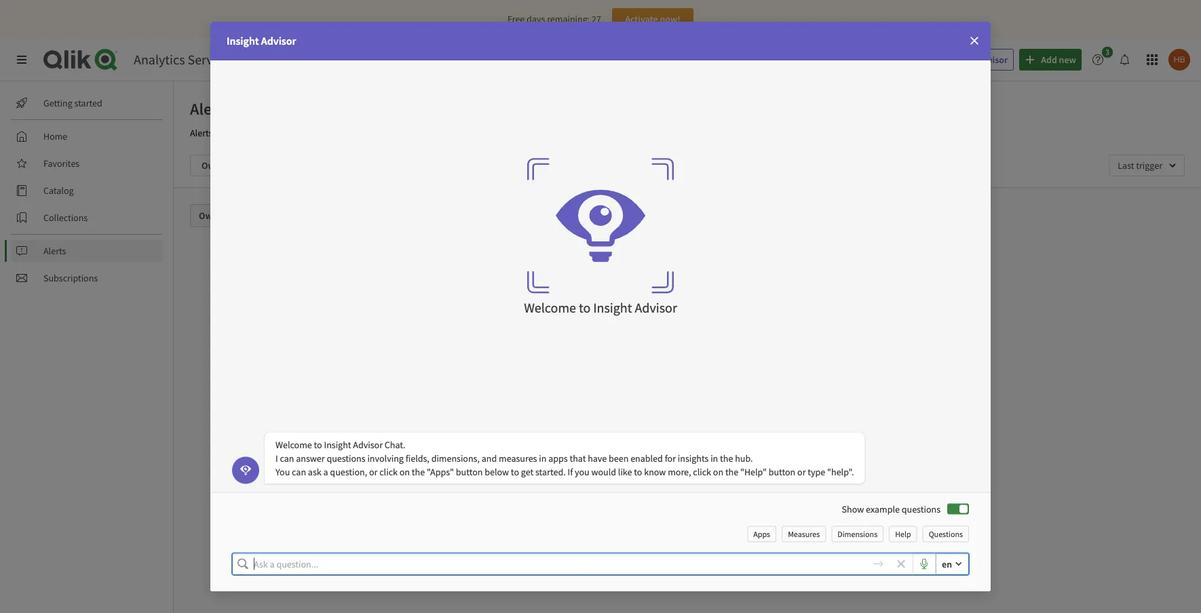 Task type: describe. For each thing, give the bounding box(es) containing it.
0 vertical spatial can
[[280, 453, 294, 465]]

ask insight advisor
[[931, 54, 1008, 66]]

services
[[188, 51, 235, 68]]

activate now! link
[[612, 8, 694, 30]]

en button
[[936, 554, 970, 576]]

answer
[[296, 453, 325, 465]]

show example questions
[[842, 504, 941, 516]]

and
[[482, 453, 497, 465]]

involving
[[368, 453, 404, 465]]

Ask a question... text field
[[254, 554, 862, 576]]

more,
[[668, 466, 692, 478]]

questions inside welcome to insight advisor chat. i can answer questions involving fields, dimensions, and measures in apps that have been enabled for insights in the hub. you can ask a question, or click on the "apps" button below to get started. if you would like to know more, click on the "help" button or type "help".
[[327, 453, 366, 465]]

ask insight advisor button
[[909, 49, 1015, 71]]

by
[[230, 210, 240, 222]]

dimensions link
[[832, 526, 884, 543]]

the left hub.
[[720, 453, 734, 465]]

1 vertical spatial alerts
[[190, 127, 213, 139]]

2 or from the left
[[798, 466, 806, 478]]

2 horizontal spatial in
[[711, 453, 719, 465]]

notify
[[215, 127, 238, 139]]

welcome for welcome to insight advisor chat. i can answer questions involving fields, dimensions, and measures in apps that have been enabled for insights in the hub. you can ask a question, or click on the "apps" button below to get started. if you would like to know more, click on the "help" button or type "help".
[[276, 439, 312, 451]]

getting started link
[[11, 92, 163, 114]]

important
[[318, 127, 358, 139]]

i
[[276, 453, 278, 465]]

apps
[[754, 529, 771, 540]]

ask
[[308, 466, 322, 478]]

apps link
[[748, 526, 777, 543]]

know
[[645, 466, 666, 478]]

getting
[[43, 97, 73, 109]]

are
[[303, 127, 316, 139]]

"help"
[[741, 466, 767, 478]]

favorites link
[[11, 153, 163, 175]]

advisor inside button
[[978, 54, 1008, 66]]

1 horizontal spatial in
[[539, 453, 547, 465]]

insight inside button
[[948, 54, 976, 66]]

changes
[[360, 127, 392, 139]]

apps
[[549, 453, 568, 465]]

activate now!
[[625, 13, 681, 25]]

hub.
[[735, 453, 753, 465]]

chat shortcuts list
[[742, 526, 970, 543]]

been
[[609, 453, 629, 465]]

owned by others
[[199, 210, 268, 222]]

owned
[[199, 210, 228, 222]]

like
[[618, 466, 632, 478]]

filters region
[[174, 144, 1202, 187]]

measures
[[788, 529, 820, 540]]

searchbar element
[[663, 49, 901, 71]]

welcome for welcome to insight advisor
[[524, 299, 576, 316]]

"help".
[[828, 466, 854, 478]]

collections
[[43, 212, 88, 224]]

dimensions
[[838, 529, 878, 540]]

example
[[866, 504, 900, 516]]

measures
[[499, 453, 537, 465]]

have
[[588, 453, 607, 465]]

1 on from the left
[[400, 466, 410, 478]]

close sidebar menu image
[[16, 54, 27, 65]]

analytics services
[[134, 51, 235, 68]]

ask
[[931, 54, 946, 66]]

fields,
[[406, 453, 430, 465]]

en
[[943, 559, 953, 571]]

subscriptions
[[43, 272, 98, 285]]

activate
[[625, 13, 658, 25]]

free days remaining: 27
[[508, 13, 602, 25]]

dimensions,
[[432, 453, 480, 465]]

a
[[324, 466, 328, 478]]

if
[[568, 466, 573, 478]]

when
[[256, 127, 278, 139]]

2 button from the left
[[769, 466, 796, 478]]

home
[[43, 130, 67, 143]]



Task type: vqa. For each thing, say whether or not it's contained in the screenshot.
the Personal corresponding to 2nd cell from the bottom of the page's Personal cell
no



Task type: locate. For each thing, give the bounding box(es) containing it.
advisor inside welcome to insight advisor chat. i can answer questions involving fields, dimensions, and measures in apps that have been enabled for insights in the hub. you can ask a question, or click on the "apps" button below to get started. if you would like to know more, click on the "help" button or type "help".
[[353, 439, 383, 451]]

27
[[592, 13, 602, 25]]

analytics
[[134, 51, 185, 68]]

0 horizontal spatial click
[[380, 466, 398, 478]]

catalog
[[43, 185, 74, 197]]

or left type
[[798, 466, 806, 478]]

you inside welcome to insight advisor chat. i can answer questions involving fields, dimensions, and measures in apps that have been enabled for insights in the hub. you can ask a question, or click on the "apps" button below to get started. if you would like to know more, click on the "help" button or type "help".
[[575, 466, 590, 478]]

you left when
[[240, 127, 254, 139]]

0 horizontal spatial you
[[240, 127, 254, 139]]

insight advisor dialog
[[210, 22, 991, 592]]

on
[[400, 466, 410, 478], [714, 466, 724, 478]]

welcome
[[524, 299, 576, 316], [276, 439, 312, 451]]

or down involving
[[369, 466, 378, 478]]

1 horizontal spatial you
[[575, 466, 590, 478]]

1 horizontal spatial or
[[798, 466, 806, 478]]

insight advisor
[[227, 34, 296, 48]]

1 vertical spatial you
[[575, 466, 590, 478]]

click down involving
[[380, 466, 398, 478]]

days
[[527, 13, 545, 25]]

questions
[[929, 529, 964, 540]]

alerts inside "navigation pane" element
[[43, 245, 66, 257]]

remaining:
[[547, 13, 590, 25]]

button down the dimensions,
[[456, 466, 483, 478]]

1 horizontal spatial click
[[693, 466, 712, 478]]

the down fields,
[[412, 466, 425, 478]]

to
[[579, 299, 591, 316], [314, 439, 322, 451], [511, 466, 519, 478], [634, 466, 643, 478]]

last trigger image
[[1110, 155, 1186, 177]]

1 or from the left
[[369, 466, 378, 478]]

questions
[[327, 453, 366, 465], [902, 504, 941, 516]]

questions up help
[[902, 504, 941, 516]]

the
[[720, 453, 734, 465], [412, 466, 425, 478], [726, 466, 739, 478]]

alerts
[[190, 98, 231, 119], [190, 127, 213, 139], [43, 245, 66, 257]]

type
[[808, 466, 826, 478]]

chat.
[[385, 439, 406, 451]]

advisor
[[261, 34, 296, 48], [978, 54, 1008, 66], [635, 299, 678, 316], [353, 439, 383, 451]]

enabled
[[631, 453, 663, 465]]

on down fields,
[[400, 466, 410, 478]]

0 horizontal spatial welcome
[[276, 439, 312, 451]]

subscriptions link
[[11, 268, 163, 289]]

help link
[[890, 526, 918, 543]]

favorites
[[43, 158, 80, 170]]

1 button from the left
[[456, 466, 483, 478]]

0 horizontal spatial on
[[400, 466, 410, 478]]

welcome to insight advisor chat. i can answer questions involving fields, dimensions, and measures in apps that have been enabled for insights in the hub. you can ask a question, or click on the "apps" button below to get started. if you would like to know more, click on the "help" button or type "help".
[[276, 439, 854, 478]]

1 horizontal spatial questions
[[902, 504, 941, 516]]

you right if in the left bottom of the page
[[575, 466, 590, 478]]

free
[[508, 13, 525, 25]]

show
[[842, 504, 865, 516]]

in left apps at the bottom left of page
[[539, 453, 547, 465]]

analytics services element
[[134, 51, 235, 68]]

1 vertical spatial welcome
[[276, 439, 312, 451]]

0 horizontal spatial button
[[456, 466, 483, 478]]

button right "help"
[[769, 466, 796, 478]]

on left "help"
[[714, 466, 724, 478]]

1 click from the left
[[380, 466, 398, 478]]

1 horizontal spatial on
[[714, 466, 724, 478]]

2 vertical spatial alerts
[[43, 245, 66, 257]]

button
[[456, 466, 483, 478], [769, 466, 796, 478]]

welcome inside welcome to insight advisor chat. i can answer questions involving fields, dimensions, and measures in apps that have been enabled for insights in the hub. you can ask a question, or click on the "apps" button below to get started. if you would like to know more, click on the "help" button or type "help".
[[276, 439, 312, 451]]

started
[[74, 97, 102, 109]]

"apps"
[[427, 466, 454, 478]]

0 vertical spatial welcome
[[524, 299, 576, 316]]

collections link
[[11, 207, 163, 229]]

1 vertical spatial can
[[292, 466, 306, 478]]

alerts notify you when there are important changes in your data.
[[190, 127, 444, 139]]

measures link
[[782, 526, 827, 543]]

0 vertical spatial alerts
[[190, 98, 231, 119]]

0 horizontal spatial questions
[[327, 453, 366, 465]]

below
[[485, 466, 509, 478]]

navigation pane element
[[0, 87, 173, 295]]

would
[[592, 466, 617, 478]]

welcome to insight advisor
[[524, 299, 678, 316]]

for
[[665, 453, 676, 465]]

click
[[380, 466, 398, 478], [693, 466, 712, 478]]

alerts link
[[11, 240, 163, 262]]

can
[[280, 453, 294, 465], [292, 466, 306, 478]]

or
[[369, 466, 378, 478], [798, 466, 806, 478]]

home link
[[11, 126, 163, 147]]

0 horizontal spatial in
[[394, 127, 402, 139]]

in left "your"
[[394, 127, 402, 139]]

alerts left "notify"
[[190, 127, 213, 139]]

0 vertical spatial questions
[[327, 453, 366, 465]]

there
[[280, 127, 301, 139]]

0 horizontal spatial or
[[369, 466, 378, 478]]

click down insights
[[693, 466, 712, 478]]

alerts up subscriptions
[[43, 245, 66, 257]]

1 horizontal spatial welcome
[[524, 299, 576, 316]]

your
[[404, 127, 422, 139]]

in
[[394, 127, 402, 139], [539, 453, 547, 465], [711, 453, 719, 465]]

data.
[[424, 127, 444, 139]]

question,
[[330, 466, 367, 478]]

started.
[[536, 466, 566, 478]]

insights
[[678, 453, 709, 465]]

owned by others button
[[190, 204, 284, 227]]

1 vertical spatial questions
[[902, 504, 941, 516]]

you
[[276, 466, 290, 478]]

insight
[[227, 34, 259, 48], [948, 54, 976, 66], [594, 299, 632, 316], [324, 439, 351, 451]]

alerts up "notify"
[[190, 98, 231, 119]]

in right insights
[[711, 453, 719, 465]]

0 vertical spatial you
[[240, 127, 254, 139]]

others
[[242, 210, 268, 222]]

Search text field
[[685, 49, 901, 71]]

questions up question,
[[327, 453, 366, 465]]

can left ask
[[292, 466, 306, 478]]

now!
[[660, 13, 681, 25]]

insight inside welcome to insight advisor chat. i can answer questions involving fields, dimensions, and measures in apps that have been enabled for insights in the hub. you can ask a question, or click on the "apps" button below to get started. if you would like to know more, click on the "help" button or type "help".
[[324, 439, 351, 451]]

can right i
[[280, 453, 294, 465]]

2 on from the left
[[714, 466, 724, 478]]

catalog link
[[11, 180, 163, 202]]

questions link
[[923, 526, 970, 543]]

2 click from the left
[[693, 466, 712, 478]]

get
[[521, 466, 534, 478]]

that
[[570, 453, 586, 465]]

1 horizontal spatial button
[[769, 466, 796, 478]]

getting started
[[43, 97, 102, 109]]

help
[[896, 529, 912, 540]]

the down hub.
[[726, 466, 739, 478]]



